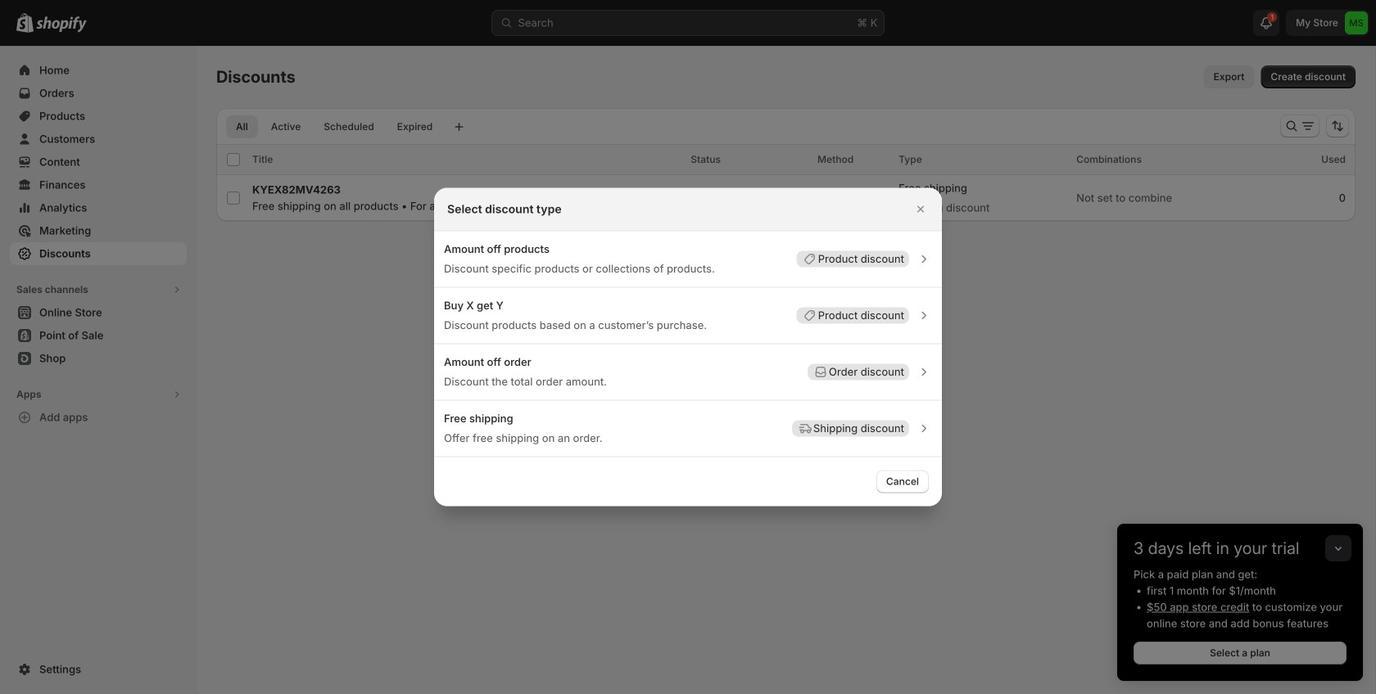 Task type: describe. For each thing, give the bounding box(es) containing it.
shopify image
[[36, 16, 87, 33]]



Task type: locate. For each thing, give the bounding box(es) containing it.
dialog
[[0, 188, 1377, 507]]

tab list
[[223, 115, 446, 138]]



Task type: vqa. For each thing, say whether or not it's contained in the screenshot.
shopify image
yes



